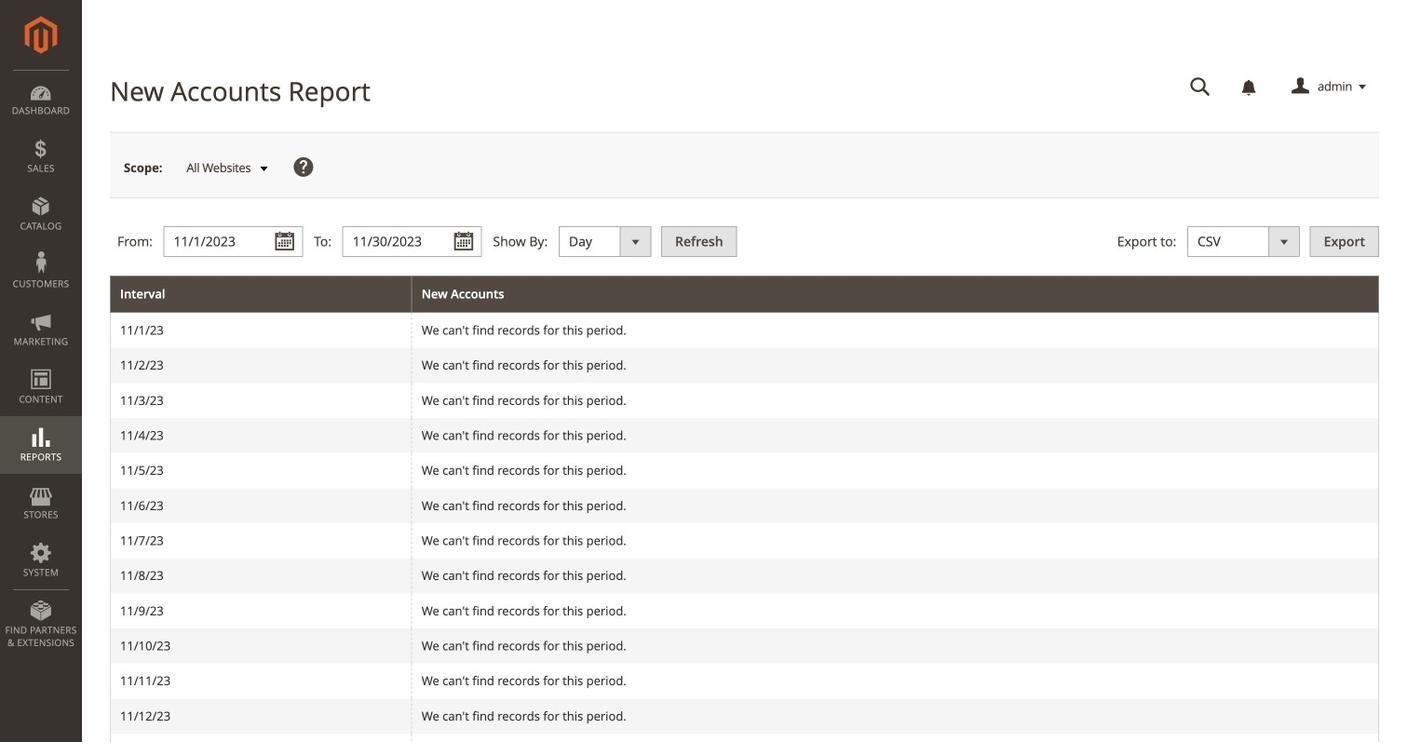 Task type: describe. For each thing, give the bounding box(es) containing it.
magento admin panel image
[[25, 16, 57, 54]]



Task type: locate. For each thing, give the bounding box(es) containing it.
None text field
[[1178, 71, 1224, 103], [164, 227, 303, 257], [1178, 71, 1224, 103], [164, 227, 303, 257]]

None text field
[[343, 227, 482, 257]]

menu bar
[[0, 70, 82, 659]]



